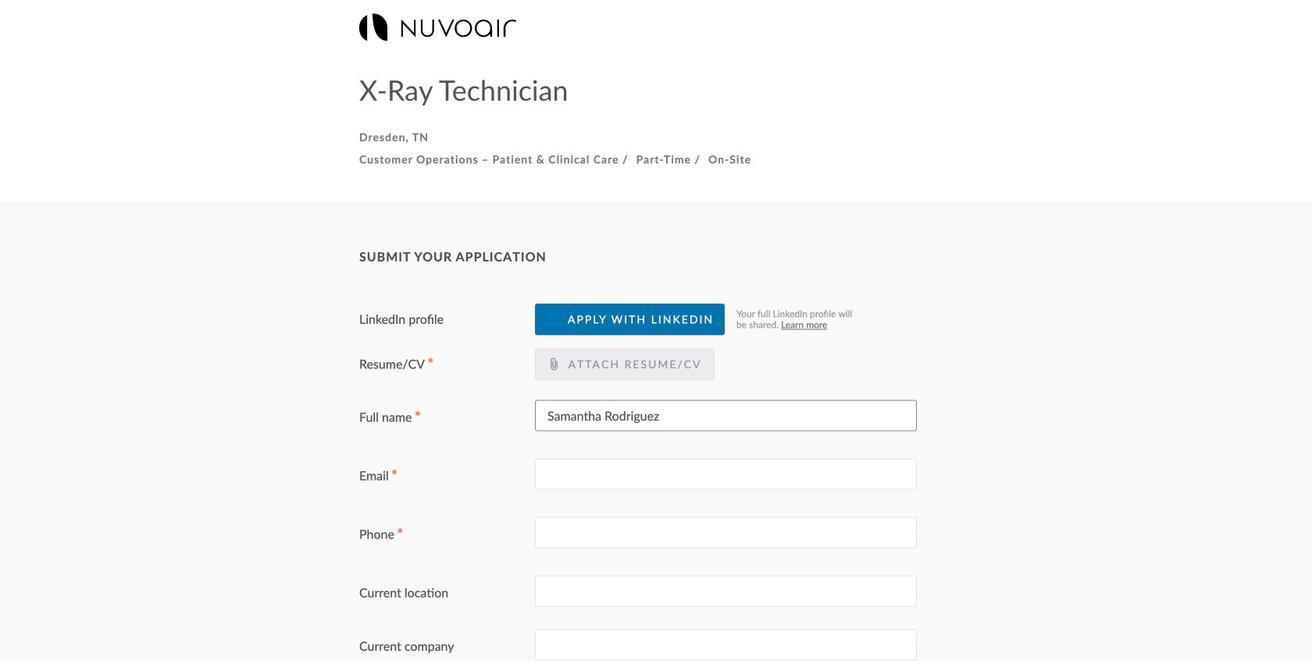 Task type: locate. For each thing, give the bounding box(es) containing it.
None email field
[[535, 459, 917, 490]]

None text field
[[535, 576, 917, 608]]

paperclip image
[[548, 358, 560, 371]]

None text field
[[535, 400, 917, 432], [535, 518, 917, 549], [535, 630, 917, 661], [535, 400, 917, 432], [535, 518, 917, 549], [535, 630, 917, 661]]



Task type: describe. For each thing, give the bounding box(es) containing it.
nuvoair logo image
[[359, 14, 516, 41]]



Task type: vqa. For each thing, say whether or not it's contained in the screenshot.
option
no



